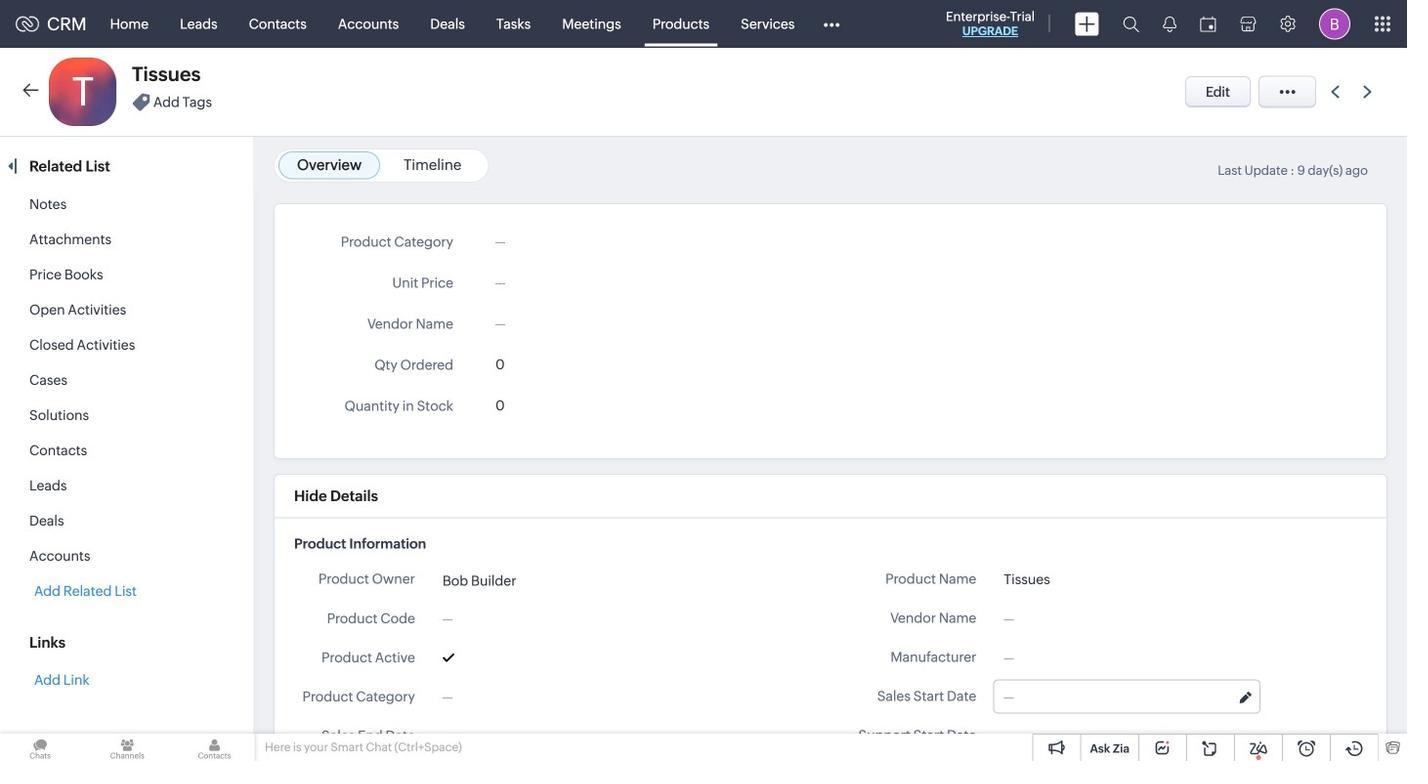 Task type: describe. For each thing, give the bounding box(es) containing it.
chats image
[[0, 734, 80, 761]]

search image
[[1123, 16, 1140, 32]]

create menu element
[[1064, 0, 1111, 47]]

calendar image
[[1200, 16, 1217, 32]]

logo image
[[16, 16, 39, 32]]



Task type: locate. For each thing, give the bounding box(es) containing it.
next record image
[[1364, 86, 1376, 98]]

channels image
[[87, 734, 168, 761]]

signals element
[[1152, 0, 1189, 48]]

Other Modules field
[[811, 8, 853, 40]]

previous record image
[[1331, 86, 1340, 98]]

signals image
[[1163, 16, 1177, 32]]

contacts image
[[174, 734, 255, 761]]

create menu image
[[1075, 12, 1100, 36]]

profile element
[[1308, 0, 1363, 47]]

profile image
[[1320, 8, 1351, 40]]

search element
[[1111, 0, 1152, 48]]



Task type: vqa. For each thing, say whether or not it's contained in the screenshot.
logo
yes



